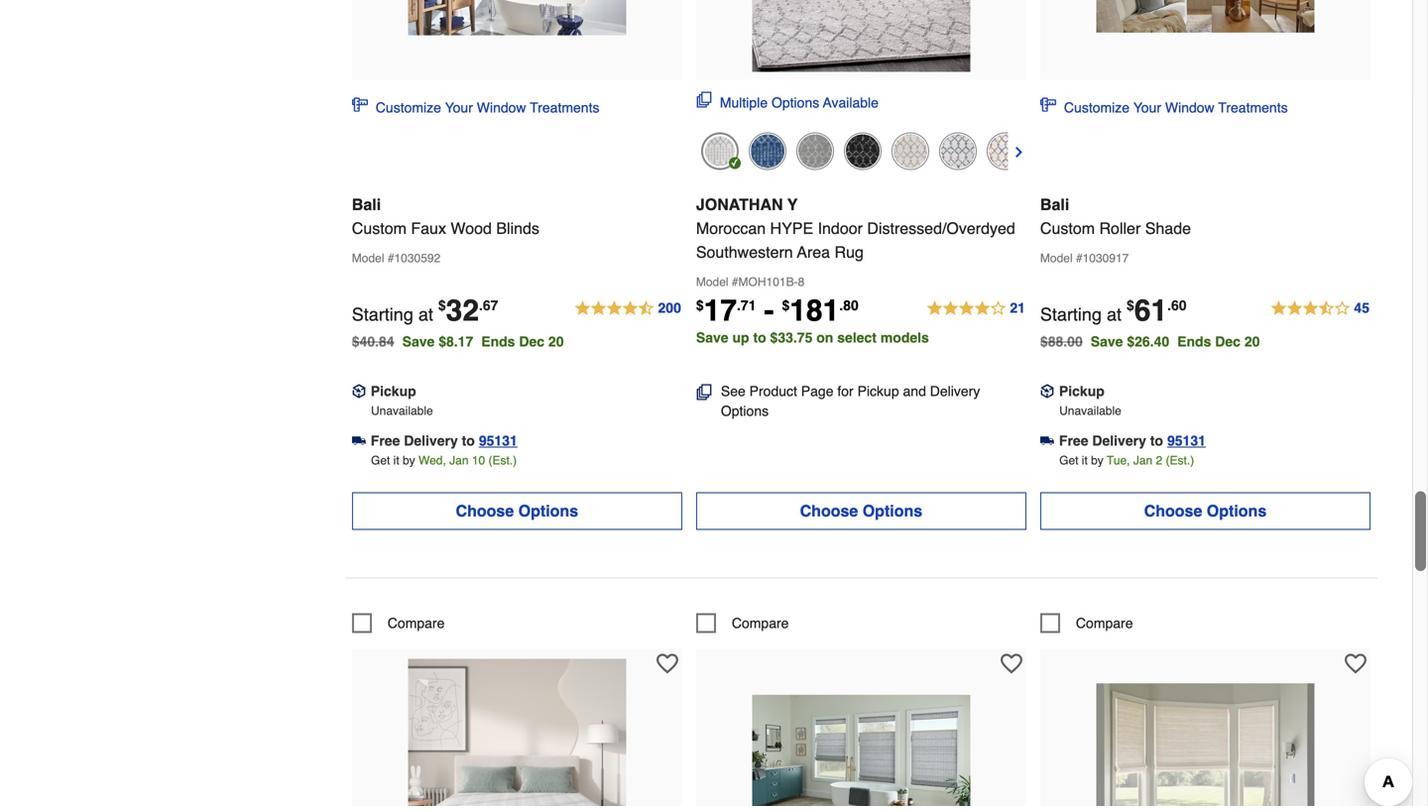 Task type: vqa. For each thing, say whether or not it's contained in the screenshot.
Options
yes



Task type: locate. For each thing, give the bounding box(es) containing it.
1 horizontal spatial jan
[[1134, 454, 1153, 468]]

at left 61 on the right top of the page
[[1107, 304, 1122, 325]]

2 treatments from the left
[[1219, 100, 1288, 115]]

1 unavailable from the left
[[371, 404, 433, 418]]

bali custom faux wood blinds
[[352, 195, 540, 237]]

1 horizontal spatial heart outline image
[[1001, 653, 1023, 675]]

95131
[[479, 433, 518, 449], [1168, 433, 1206, 449]]

# up starting at $ 32 .67 on the top
[[388, 251, 394, 265]]

1 horizontal spatial customize
[[1065, 100, 1130, 115]]

2 free delivery to 95131 from the left
[[1060, 433, 1206, 449]]

2 window from the left
[[1166, 100, 1215, 115]]

1 horizontal spatial at
[[1107, 304, 1122, 325]]

-
[[764, 293, 774, 328]]

2 horizontal spatial choose
[[1145, 502, 1203, 520]]

0 horizontal spatial 95131
[[479, 433, 518, 449]]

1 customize from the left
[[376, 100, 441, 115]]

1 horizontal spatial starting
[[1041, 304, 1102, 325]]

faux
[[411, 219, 446, 237]]

0 horizontal spatial customize
[[376, 100, 441, 115]]

customize your window treatments
[[376, 100, 600, 115], [1065, 100, 1288, 115]]

multiple options available link
[[696, 92, 879, 112]]

dec right $26.40
[[1216, 334, 1241, 350]]

customize your window treatments for the bali custom faux wood blinds image
[[376, 100, 600, 115]]

1 choose from the left
[[456, 502, 514, 520]]

customize your window treatments link
[[352, 97, 600, 117], [1041, 97, 1288, 117]]

#
[[388, 251, 394, 265], [1076, 251, 1083, 265], [732, 275, 739, 289]]

0 horizontal spatial free
[[371, 433, 400, 449]]

cream/navy image
[[939, 132, 977, 170]]

starting up was price $88.00 element on the top right
[[1041, 304, 1102, 325]]

jonathan
[[696, 195, 783, 214]]

95131 button
[[479, 431, 518, 451], [1168, 431, 1206, 451]]

wed,
[[419, 454, 446, 468]]

choose options for 2nd choose options link
[[800, 502, 923, 520]]

compare inside 5014305129 element
[[388, 615, 445, 631]]

1 $ from the left
[[438, 297, 446, 313]]

by left wed,
[[403, 454, 415, 468]]

1 horizontal spatial custom
[[1041, 219, 1095, 237]]

1 horizontal spatial pickup
[[858, 383, 900, 399]]

0 horizontal spatial (est.)
[[489, 454, 517, 468]]

$ up $26.40
[[1127, 297, 1135, 313]]

distressed/overdyed
[[868, 219, 1016, 237]]

0 horizontal spatial heart outline image
[[657, 653, 678, 675]]

by for wed,
[[403, 454, 415, 468]]

0 horizontal spatial ends dec 20 element
[[481, 334, 572, 350]]

at
[[419, 304, 433, 325], [1107, 304, 1122, 325]]

2 horizontal spatial #
[[1076, 251, 1083, 265]]

1 horizontal spatial dec
[[1216, 334, 1241, 350]]

1030917
[[1083, 251, 1129, 265]]

1 customize your window treatments from the left
[[376, 100, 600, 115]]

black/ivory image
[[844, 132, 882, 170]]

model left 1030917
[[1041, 251, 1073, 265]]

$ up $8.17
[[438, 297, 446, 313]]

ends down the .67
[[481, 334, 515, 350]]

starting inside starting at $ 32 .67
[[352, 304, 414, 325]]

starting at $ 32 .67
[[352, 293, 499, 328]]

model # 1030592
[[352, 251, 441, 265]]

2 starting from the left
[[1041, 304, 1102, 325]]

model
[[352, 251, 384, 265], [1041, 251, 1073, 265], [696, 275, 729, 289]]

2 truck filled image from the left
[[1041, 434, 1055, 448]]

customize for the bali custom faux wood blinds image
[[376, 100, 441, 115]]

your down bali custom roller shade image
[[1134, 100, 1162, 115]]

1 compare from the left
[[388, 615, 445, 631]]

1 treatments from the left
[[530, 100, 600, 115]]

your for the bali custom faux wood blinds image
[[445, 100, 473, 115]]

it left wed,
[[394, 454, 400, 468]]

1 horizontal spatial choose options link
[[696, 492, 1027, 530]]

200
[[658, 300, 681, 316]]

1 horizontal spatial by
[[1092, 454, 1104, 468]]

$ inside starting at $ 32 .67
[[438, 297, 446, 313]]

1 horizontal spatial 95131 button
[[1168, 431, 1206, 451]]

customize
[[376, 100, 441, 115], [1065, 100, 1130, 115]]

bali inside the bali custom faux wood blinds
[[352, 195, 381, 214]]

free delivery to 95131 up get it by wed, jan 10 (est.)
[[371, 433, 518, 449]]

get left wed,
[[371, 454, 390, 468]]

2 compare from the left
[[732, 615, 789, 631]]

bali up model # 1030592
[[352, 195, 381, 214]]

5014179229 element
[[696, 613, 789, 633]]

custom inside bali custom roller shade
[[1041, 219, 1095, 237]]

unavailable
[[371, 404, 433, 418], [1060, 404, 1122, 418]]

95131 for get it by tue, jan 2 (est.)
[[1168, 433, 1206, 449]]

1 horizontal spatial customize your window treatments
[[1065, 100, 1288, 115]]

free up 'get it by tue, jan 2 (est.)'
[[1060, 433, 1089, 449]]

compare for the 5014179261 element
[[1076, 615, 1134, 631]]

free
[[371, 433, 400, 449], [1060, 433, 1089, 449]]

1 horizontal spatial ends dec 20 element
[[1178, 334, 1268, 350]]

to up 2
[[1151, 433, 1164, 449]]

2 your from the left
[[1134, 100, 1162, 115]]

truck filled image down pickup icon
[[352, 434, 366, 448]]

(est.) for get it by wed, jan 10 (est.)
[[489, 454, 517, 468]]

95131 up 'get it by tue, jan 2 (est.)'
[[1168, 433, 1206, 449]]

window down the bali custom faux wood blinds image
[[477, 100, 526, 115]]

compare for 5014305129 element
[[388, 615, 445, 631]]

1 free delivery to 95131 from the left
[[371, 433, 518, 449]]

$40.84 save $8.17 ends dec 20
[[352, 334, 564, 350]]

moroccan
[[696, 219, 766, 237]]

95131 button for get it by wed, jan 10 (est.)
[[479, 431, 518, 451]]

2 customize from the left
[[1065, 100, 1130, 115]]

1 horizontal spatial choose options
[[800, 502, 923, 520]]

1 window from the left
[[477, 100, 526, 115]]

delivery
[[930, 383, 981, 399], [404, 433, 458, 449], [1093, 433, 1147, 449]]

window down bali custom roller shade image
[[1166, 100, 1215, 115]]

3 pickup from the left
[[1060, 383, 1105, 399]]

2 horizontal spatial compare
[[1076, 615, 1134, 631]]

10
[[472, 454, 485, 468]]

2 get from the left
[[1060, 454, 1079, 468]]

delivery right the and
[[930, 383, 981, 399]]

1 bali from the left
[[352, 195, 381, 214]]

0 horizontal spatial ends
[[481, 334, 515, 350]]

free delivery to 95131
[[371, 433, 518, 449], [1060, 433, 1206, 449]]

2 customize your window treatments from the left
[[1065, 100, 1288, 115]]

for
[[838, 383, 854, 399]]

1 dec from the left
[[519, 334, 545, 350]]

0 horizontal spatial to
[[462, 433, 475, 449]]

ends dec 20 element down the .67
[[481, 334, 572, 350]]

pickup
[[371, 383, 416, 399], [858, 383, 900, 399], [1060, 383, 1105, 399]]

free for get it by tue, jan 2 (est.)
[[1060, 433, 1089, 449]]

2 horizontal spatial choose options link
[[1041, 492, 1371, 530]]

0 horizontal spatial delivery
[[404, 433, 458, 449]]

3 compare from the left
[[1076, 615, 1134, 631]]

custom up model # 1030592
[[352, 219, 407, 237]]

0 horizontal spatial unavailable
[[371, 404, 433, 418]]

2 choose options from the left
[[800, 502, 923, 520]]

y
[[788, 195, 798, 214]]

get left tue,
[[1060, 454, 1079, 468]]

free delivery to 95131 up 'get it by tue, jan 2 (est.)'
[[1060, 433, 1206, 449]]

0 horizontal spatial at
[[419, 304, 433, 325]]

jonathan  y moroccan hype indoor distressed/overdyed southwestern area rug image
[[752, 0, 971, 72]]

2 free from the left
[[1060, 433, 1089, 449]]

delivery up tue,
[[1093, 433, 1147, 449]]

1 95131 button from the left
[[479, 431, 518, 451]]

starting up 'was price $40.84' element
[[352, 304, 414, 325]]

starting inside starting at $ 61 .60
[[1041, 304, 1102, 325]]

was price $40.84 element
[[352, 329, 402, 350]]

1 free from the left
[[371, 433, 400, 449]]

(est.) right 2
[[1166, 454, 1195, 468]]

jan
[[450, 454, 469, 468], [1134, 454, 1153, 468]]

window
[[477, 100, 526, 115], [1166, 100, 1215, 115]]

20
[[549, 334, 564, 350], [1245, 334, 1260, 350]]

bali custom faux wood blinds image
[[408, 0, 626, 72]]

at for 61
[[1107, 304, 1122, 325]]

choose
[[456, 502, 514, 520], [800, 502, 859, 520], [1145, 502, 1203, 520]]

starting for 32
[[352, 304, 414, 325]]

4.5 stars image
[[574, 297, 682, 321]]

unavailable up wed,
[[371, 404, 433, 418]]

choose for 2nd choose options link
[[800, 502, 859, 520]]

save down 17
[[696, 330, 729, 346]]

roller
[[1100, 219, 1141, 237]]

by left tue,
[[1092, 454, 1104, 468]]

61
[[1135, 293, 1168, 328]]

2 dec from the left
[[1216, 334, 1241, 350]]

20 for 32
[[549, 334, 564, 350]]

1 jan from the left
[[450, 454, 469, 468]]

to
[[753, 330, 767, 346], [462, 433, 475, 449], [1151, 433, 1164, 449]]

treatments down bali custom roller shade image
[[1219, 100, 1288, 115]]

1 horizontal spatial #
[[732, 275, 739, 289]]

starting
[[352, 304, 414, 325], [1041, 304, 1102, 325]]

95131 button for get it by tue, jan 2 (est.)
[[1168, 431, 1206, 451]]

to for get it by wed, jan 10 (est.)
[[462, 433, 475, 449]]

(est.) for get it by tue, jan 2 (est.)
[[1166, 454, 1195, 468]]

.60
[[1168, 297, 1187, 313]]

free up get it by wed, jan 10 (est.)
[[371, 433, 400, 449]]

0 horizontal spatial treatments
[[530, 100, 600, 115]]

1 horizontal spatial free delivery to 95131
[[1060, 433, 1206, 449]]

2 horizontal spatial to
[[1151, 433, 1164, 449]]

2 95131 button from the left
[[1168, 431, 1206, 451]]

95131 up "10"
[[479, 433, 518, 449]]

unavailable for wed, jan 10
[[371, 404, 433, 418]]

2 pickup from the left
[[858, 383, 900, 399]]

0 horizontal spatial model
[[352, 251, 384, 265]]

custom
[[352, 219, 407, 237], [1041, 219, 1095, 237]]

181
[[790, 293, 840, 328]]

0 horizontal spatial customize your window treatments link
[[352, 97, 600, 117]]

2 horizontal spatial choose options
[[1145, 502, 1267, 520]]

1 customize your window treatments link from the left
[[352, 97, 600, 117]]

1 95131 from the left
[[479, 433, 518, 449]]

1 choose options from the left
[[456, 502, 579, 520]]

2 choose from the left
[[800, 502, 859, 520]]

2 ends from the left
[[1178, 334, 1212, 350]]

pickup right for
[[858, 383, 900, 399]]

area
[[797, 243, 831, 261]]

customize your window treatments link down bali custom roller shade image
[[1041, 97, 1288, 117]]

1 horizontal spatial truck filled image
[[1041, 434, 1055, 448]]

pickup image
[[352, 384, 366, 398]]

1 horizontal spatial model
[[696, 275, 729, 289]]

at inside starting at $ 32 .67
[[419, 304, 433, 325]]

save for 61
[[1091, 334, 1124, 350]]

2 95131 from the left
[[1168, 433, 1206, 449]]

1 your from the left
[[445, 100, 473, 115]]

treatments
[[530, 100, 600, 115], [1219, 100, 1288, 115]]

2 (est.) from the left
[[1166, 454, 1195, 468]]

0 horizontal spatial your
[[445, 100, 473, 115]]

truck filled image down pickup image
[[1041, 434, 1055, 448]]

1 it from the left
[[394, 454, 400, 468]]

1 horizontal spatial ends
[[1178, 334, 1212, 350]]

$40.84
[[352, 334, 395, 350]]

ends dec 20 element down .60
[[1178, 334, 1268, 350]]

dec right $8.17
[[519, 334, 545, 350]]

1 horizontal spatial free
[[1060, 433, 1089, 449]]

custom for custom roller shade
[[1041, 219, 1095, 237]]

1 horizontal spatial get
[[1060, 454, 1079, 468]]

customize your window treatments down bali custom roller shade image
[[1065, 100, 1288, 115]]

southwestern
[[696, 243, 793, 261]]

0 horizontal spatial bali
[[352, 195, 381, 214]]

dec
[[519, 334, 545, 350], [1216, 334, 1241, 350]]

0 horizontal spatial compare
[[388, 615, 445, 631]]

# for faux
[[388, 251, 394, 265]]

pickup for get it by wed, jan 10 (est.)
[[371, 383, 416, 399]]

45 button
[[1270, 297, 1371, 321]]

starting at $ 61 .60
[[1041, 293, 1187, 328]]

pickup right pickup icon
[[371, 383, 416, 399]]

options
[[772, 95, 820, 110], [721, 403, 769, 419], [519, 502, 579, 520], [863, 502, 923, 520], [1207, 502, 1267, 520]]

0 horizontal spatial choose options
[[456, 502, 579, 520]]

pickup right pickup image
[[1060, 383, 1105, 399]]

2 it from the left
[[1082, 454, 1088, 468]]

1 horizontal spatial 20
[[1245, 334, 1260, 350]]

2 bali from the left
[[1041, 195, 1070, 214]]

0 horizontal spatial choose options link
[[352, 492, 682, 530]]

window for the bali custom faux wood blinds image
[[477, 100, 526, 115]]

by
[[403, 454, 415, 468], [1092, 454, 1104, 468]]

2 unavailable from the left
[[1060, 404, 1122, 418]]

bali
[[352, 195, 381, 214], [1041, 195, 1070, 214]]

ends down .60
[[1178, 334, 1212, 350]]

compare inside the 5014179261 element
[[1076, 615, 1134, 631]]

0 horizontal spatial by
[[403, 454, 415, 468]]

0 horizontal spatial customize your window treatments
[[376, 100, 600, 115]]

1 horizontal spatial customize your window treatments link
[[1041, 97, 1288, 117]]

model left "1030592" on the top left
[[352, 251, 384, 265]]

1 horizontal spatial (est.)
[[1166, 454, 1195, 468]]

0 horizontal spatial #
[[388, 251, 394, 265]]

choose for third choose options link from the left
[[1145, 502, 1203, 520]]

1 horizontal spatial 95131
[[1168, 433, 1206, 449]]

your for bali custom roller shade image
[[1134, 100, 1162, 115]]

3 choose options from the left
[[1145, 502, 1267, 520]]

2 horizontal spatial delivery
[[1093, 433, 1147, 449]]

(est.) right "10"
[[489, 454, 517, 468]]

on
[[817, 330, 834, 346]]

1 (est.) from the left
[[489, 454, 517, 468]]

1 at from the left
[[419, 304, 433, 325]]

1 truck filled image from the left
[[352, 434, 366, 448]]

ivory/multi image
[[892, 132, 930, 170]]

1 20 from the left
[[549, 334, 564, 350]]

pickup image
[[1041, 384, 1055, 398]]

jan left "10"
[[450, 454, 469, 468]]

0 horizontal spatial free delivery to 95131
[[371, 433, 518, 449]]

$ right 200
[[696, 297, 704, 313]]

up
[[733, 330, 750, 346]]

ends dec 20 element for 61
[[1178, 334, 1268, 350]]

options inside 'see product page for pickup and delivery options'
[[721, 403, 769, 419]]

at left "32"
[[419, 304, 433, 325]]

it left tue,
[[1082, 454, 1088, 468]]

3 choose from the left
[[1145, 502, 1203, 520]]

model for custom roller shade
[[1041, 251, 1073, 265]]

1 custom from the left
[[352, 219, 407, 237]]

1 pickup from the left
[[371, 383, 416, 399]]

options for 2nd choose options link
[[863, 502, 923, 520]]

pickup for get it by tue, jan 2 (est.)
[[1060, 383, 1105, 399]]

bali up the model # 1030917
[[1041, 195, 1070, 214]]

1 starting from the left
[[352, 304, 414, 325]]

customize your window treatments for bali custom roller shade image
[[1065, 100, 1288, 115]]

1 horizontal spatial delivery
[[930, 383, 981, 399]]

2 jan from the left
[[1134, 454, 1153, 468]]

1 horizontal spatial it
[[1082, 454, 1088, 468]]

2 customize your window treatments link from the left
[[1041, 97, 1288, 117]]

window for bali custom roller shade image
[[1166, 100, 1215, 115]]

0 horizontal spatial 95131 button
[[479, 431, 518, 451]]

$ right -
[[782, 297, 790, 313]]

save down actual price $32.67 "element"
[[402, 334, 435, 350]]

2 at from the left
[[1107, 304, 1122, 325]]

95131 button up "10"
[[479, 431, 518, 451]]

0 horizontal spatial dec
[[519, 334, 545, 350]]

2 custom from the left
[[1041, 219, 1095, 237]]

1 horizontal spatial bali
[[1041, 195, 1070, 214]]

0 horizontal spatial custom
[[352, 219, 407, 237]]

jan left 2
[[1134, 454, 1153, 468]]

0 horizontal spatial save
[[402, 334, 435, 350]]

choose options link
[[352, 492, 682, 530], [696, 492, 1027, 530], [1041, 492, 1371, 530]]

2 horizontal spatial save
[[1091, 334, 1124, 350]]

custom up the model # 1030917
[[1041, 219, 1095, 237]]

0 horizontal spatial window
[[477, 100, 526, 115]]

heart outline image
[[657, 653, 678, 675], [1001, 653, 1023, 675]]

truck filled image
[[352, 434, 366, 448], [1041, 434, 1055, 448]]

2 horizontal spatial pickup
[[1060, 383, 1105, 399]]

compare inside 5014179229 element
[[732, 615, 789, 631]]

(est.)
[[489, 454, 517, 468], [1166, 454, 1195, 468]]

1 ends from the left
[[481, 334, 515, 350]]

bali custom roller shade
[[1041, 195, 1192, 237]]

your
[[445, 100, 473, 115], [1134, 100, 1162, 115]]

delivery for get it by wed, jan 10 (est.)
[[404, 433, 458, 449]]

1 horizontal spatial your
[[1134, 100, 1162, 115]]

customize your window treatments link down the bali custom faux wood blinds image
[[352, 97, 600, 117]]

$
[[438, 297, 446, 313], [696, 297, 704, 313], [782, 297, 790, 313], [1127, 297, 1135, 313]]

# up the .71
[[732, 275, 739, 289]]

model up 17
[[696, 275, 729, 289]]

1 by from the left
[[403, 454, 415, 468]]

save
[[696, 330, 729, 346], [402, 334, 435, 350], [1091, 334, 1124, 350]]

compare
[[388, 615, 445, 631], [732, 615, 789, 631], [1076, 615, 1134, 631]]

95131 button up 'get it by tue, jan 2 (est.)'
[[1168, 431, 1206, 451]]

1 horizontal spatial choose
[[800, 502, 859, 520]]

delivery up wed,
[[404, 433, 458, 449]]

2 20 from the left
[[1245, 334, 1260, 350]]

95131 for get it by wed, jan 10 (est.)
[[479, 433, 518, 449]]

0 horizontal spatial 20
[[549, 334, 564, 350]]

to up "10"
[[462, 433, 475, 449]]

$8.17
[[439, 334, 474, 350]]

1 get from the left
[[371, 454, 390, 468]]

# down bali custom roller shade at the right top of the page
[[1076, 251, 1083, 265]]

$ 17 .71 - $ 181 .80
[[696, 293, 859, 328]]

ends
[[481, 334, 515, 350], [1178, 334, 1212, 350]]

customize your window treatments down the bali custom faux wood blinds image
[[376, 100, 600, 115]]

0 horizontal spatial starting
[[352, 304, 414, 325]]

custom inside the bali custom faux wood blinds
[[352, 219, 407, 237]]

0 horizontal spatial truck filled image
[[352, 434, 366, 448]]

ends dec 20 element
[[481, 334, 572, 350], [1178, 334, 1268, 350]]

0 horizontal spatial jan
[[450, 454, 469, 468]]

1 horizontal spatial treatments
[[1219, 100, 1288, 115]]

2 by from the left
[[1092, 454, 1104, 468]]

dec for 61
[[1216, 334, 1241, 350]]

ends dec 20 element for 32
[[481, 334, 572, 350]]

save down the actual price $61.60 element
[[1091, 334, 1124, 350]]

1 ends dec 20 element from the left
[[481, 334, 572, 350]]

0 horizontal spatial get
[[371, 454, 390, 468]]

hype
[[770, 219, 814, 237]]

0 horizontal spatial choose
[[456, 502, 514, 520]]

2 ends dec 20 element from the left
[[1178, 334, 1268, 350]]

to right up
[[753, 330, 767, 346]]

1 horizontal spatial compare
[[732, 615, 789, 631]]

2 horizontal spatial model
[[1041, 251, 1073, 265]]

save up to $33.75 on select models
[[696, 330, 930, 346]]

treatments for customize your window treatments link for bali custom roller shade image
[[1219, 100, 1288, 115]]

0 horizontal spatial pickup
[[371, 383, 416, 399]]

5014179261 element
[[1041, 613, 1134, 633]]

bali inside bali custom roller shade
[[1041, 195, 1070, 214]]

pickup inside 'see product page for pickup and delivery options'
[[858, 383, 900, 399]]

unavailable up tue,
[[1060, 404, 1122, 418]]

get
[[371, 454, 390, 468], [1060, 454, 1079, 468]]

your down the bali custom faux wood blinds image
[[445, 100, 473, 115]]

0 horizontal spatial it
[[394, 454, 400, 468]]

customize your window treatments link for bali custom roller shade image
[[1041, 97, 1288, 117]]

1 horizontal spatial unavailable
[[1060, 404, 1122, 418]]

it
[[394, 454, 400, 468], [1082, 454, 1088, 468]]

4 $ from the left
[[1127, 297, 1135, 313]]

at inside starting at $ 61 .60
[[1107, 304, 1122, 325]]

treatments down the bali custom faux wood blinds image
[[530, 100, 600, 115]]

1 horizontal spatial window
[[1166, 100, 1215, 115]]

choose options
[[456, 502, 579, 520], [800, 502, 923, 520], [1145, 502, 1267, 520]]



Task type: describe. For each thing, give the bounding box(es) containing it.
2 $ from the left
[[696, 297, 704, 313]]

ends for 32
[[481, 334, 515, 350]]

$88.00 save $26.40 ends dec 20
[[1041, 334, 1260, 350]]

bali for bali custom roller shade
[[1041, 195, 1070, 214]]

model for custom faux wood blinds
[[352, 251, 384, 265]]

get for get it by wed, jan 10 (est.)
[[371, 454, 390, 468]]

free for get it by wed, jan 10 (est.)
[[371, 433, 400, 449]]

gray/ivory image
[[797, 132, 834, 170]]

wood
[[451, 219, 492, 237]]

see
[[721, 383, 746, 399]]

blinds
[[496, 219, 540, 237]]

see product page for pickup and delivery options
[[721, 383, 981, 419]]

model for moroccan hype indoor distressed/overdyed southwestern area rug
[[696, 275, 729, 289]]

3 choose options link from the left
[[1041, 492, 1371, 530]]

heart outline image
[[1345, 653, 1367, 675]]

bali custom natural woven roman shade image
[[1097, 659, 1315, 807]]

1 horizontal spatial to
[[753, 330, 767, 346]]

dec for 32
[[519, 334, 545, 350]]

cream/multi image
[[987, 132, 1025, 170]]

multiple options available
[[720, 95, 879, 110]]

1 horizontal spatial save
[[696, 330, 729, 346]]

2
[[1156, 454, 1163, 468]]

was price $88.00 element
[[1041, 329, 1091, 350]]

get it by wed, jan 10 (est.)
[[371, 454, 517, 468]]

at for 32
[[419, 304, 433, 325]]

1 heart outline image from the left
[[657, 653, 678, 675]]

page
[[801, 383, 834, 399]]

blue/white image
[[749, 132, 787, 170]]

get for get it by tue, jan 2 (est.)
[[1060, 454, 1079, 468]]

available
[[823, 95, 879, 110]]

$26.40
[[1127, 334, 1170, 350]]

delivery for get it by tue, jan 2 (est.)
[[1093, 433, 1147, 449]]

actual price $61.60 element
[[1041, 293, 1187, 329]]

treatments for customize your window treatments link for the bali custom faux wood blinds image
[[530, 100, 600, 115]]

2 heart outline image from the left
[[1001, 653, 1023, 675]]

.71
[[737, 297, 757, 313]]

200 button
[[574, 297, 682, 321]]

$17.71-$181.80 element
[[696, 293, 859, 328]]

ends for 61
[[1178, 334, 1212, 350]]

savings save $26.40 element
[[1091, 334, 1268, 350]]

custom for custom faux wood blinds
[[352, 219, 407, 237]]

cream/gray image
[[701, 132, 739, 170]]

1030592
[[394, 251, 441, 265]]

21 button
[[926, 297, 1027, 321]]

select
[[838, 330, 877, 346]]

4 stars image
[[926, 297, 1027, 321]]

choose for first choose options link
[[456, 502, 514, 520]]

model # moh101b-8
[[696, 275, 805, 289]]

2 choose options link from the left
[[696, 492, 1027, 530]]

$ inside starting at $ 61 .60
[[1127, 297, 1135, 313]]

model # 1030917
[[1041, 251, 1129, 265]]

free delivery to 95131 for tue,
[[1060, 433, 1206, 449]]

jan for 10
[[450, 454, 469, 468]]

it for tue, jan 2
[[1082, 454, 1088, 468]]

$33.75
[[770, 330, 813, 346]]

32
[[446, 293, 479, 328]]

3.5 stars image
[[1270, 297, 1371, 321]]

jonathan  y moroccan hype indoor distressed/overdyed southwestern area rug
[[696, 195, 1016, 261]]

choose options for third choose options link from the left
[[1145, 502, 1267, 520]]

# for roller
[[1076, 251, 1083, 265]]

rug
[[835, 243, 864, 261]]

models
[[881, 330, 930, 346]]

5014305129 element
[[352, 613, 445, 633]]

savings save $8.17 element
[[402, 334, 572, 350]]

truck filled image for get it by wed, jan 10 (est.)
[[352, 434, 366, 448]]

$88.00
[[1041, 334, 1083, 350]]

product
[[750, 383, 798, 399]]

options for third choose options link from the left
[[1207, 502, 1267, 520]]

tue,
[[1107, 454, 1131, 468]]

truck filled image for get it by tue, jan 2 (est.)
[[1041, 434, 1055, 448]]

customize for bali custom roller shade image
[[1065, 100, 1130, 115]]

17
[[704, 293, 737, 328]]

actual price $32.67 element
[[352, 293, 499, 329]]

choose options for first choose options link
[[456, 502, 579, 520]]

options for first choose options link
[[519, 502, 579, 520]]

and
[[903, 383, 927, 399]]

by for tue,
[[1092, 454, 1104, 468]]

novilla 10-in memory foam mattress in a box image
[[408, 659, 626, 807]]

.67
[[479, 297, 499, 313]]

jan for 2
[[1134, 454, 1153, 468]]

shade
[[1146, 219, 1192, 237]]

bali custom classic roman shade image
[[752, 659, 971, 807]]

compare for 5014179229 element at bottom
[[732, 615, 789, 631]]

21
[[1010, 300, 1026, 316]]

starting for 61
[[1041, 304, 1102, 325]]

to for get it by tue, jan 2 (est.)
[[1151, 433, 1164, 449]]

3 $ from the left
[[782, 297, 790, 313]]

indoor
[[818, 219, 863, 237]]

customize your window treatments link for the bali custom faux wood blinds image
[[352, 97, 600, 117]]

delivery inside 'see product page for pickup and delivery options'
[[930, 383, 981, 399]]

save for 32
[[402, 334, 435, 350]]

1 choose options link from the left
[[352, 492, 682, 530]]

45
[[1355, 300, 1370, 316]]

bali for bali custom faux wood blinds
[[352, 195, 381, 214]]

8
[[798, 275, 805, 289]]

free delivery to 95131 for wed,
[[371, 433, 518, 449]]

it for wed, jan 10
[[394, 454, 400, 468]]

bali custom roller shade image
[[1097, 0, 1315, 72]]

moh101b-
[[739, 275, 798, 289]]

unavailable for tue, jan 2
[[1060, 404, 1122, 418]]

get it by tue, jan 2 (est.)
[[1060, 454, 1195, 468]]

.80
[[840, 297, 859, 313]]

multiple
[[720, 95, 768, 110]]

20 for 61
[[1245, 334, 1260, 350]]

# for moroccan
[[732, 275, 739, 289]]



